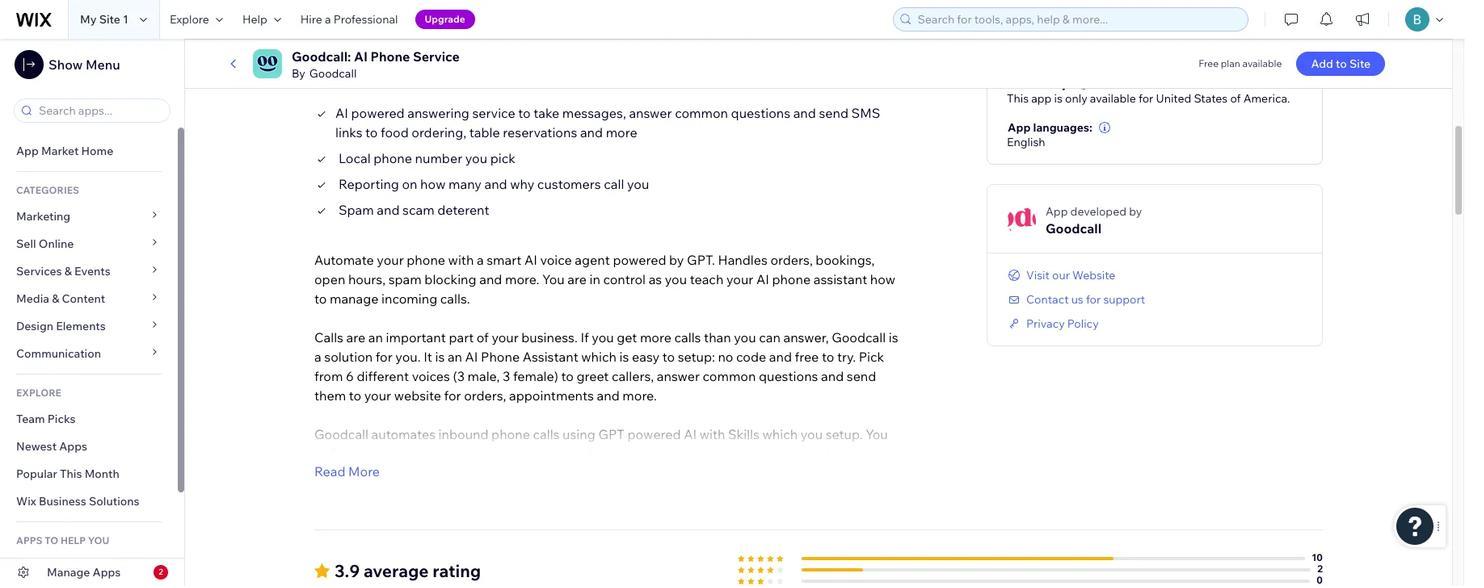 Task type: locate. For each thing, give the bounding box(es) containing it.
important up you.
[[386, 330, 446, 346]]

for up different
[[376, 349, 393, 365]]

spam and scam deterent
[[339, 202, 490, 218]]

0 vertical spatial more
[[606, 124, 637, 140]]

questions
[[731, 105, 791, 121], [759, 368, 818, 384]]

apps down you
[[93, 566, 121, 580]]

powered inside the ai powered answering service to take messages, answer common questions and send sms links to food ordering, table reservations and more
[[351, 105, 405, 121]]

newest apps link
[[0, 433, 178, 461]]

media & content link
[[0, 285, 178, 313]]

ai down "handles"
[[757, 271, 769, 287]]

1 horizontal spatial the
[[384, 446, 404, 462]]

never left busy,
[[634, 524, 667, 540]]

pick
[[490, 150, 516, 166]]

0 horizontal spatial calls
[[533, 427, 560, 443]]

more. down callers,
[[623, 388, 657, 404]]

1 horizontal spatial of
[[772, 465, 784, 481]]

1 vertical spatial important
[[399, 524, 459, 540]]

more. down smart
[[505, 271, 540, 287]]

0 vertical spatial you
[[542, 271, 565, 287]]

why
[[510, 176, 535, 192]]

which up greet
[[581, 349, 617, 365]]

ai inside goodcall: ai phone service by goodcall
[[354, 49, 368, 65]]

0 horizontal spatial by
[[669, 252, 684, 268]]

female)
[[513, 368, 559, 384]]

and down the can
[[769, 349, 792, 365]]

1 vertical spatial call
[[462, 524, 482, 540]]

0 vertical spatial answer
[[629, 105, 672, 121]]

calls
[[314, 330, 344, 346]]

no
[[825, 446, 842, 462]]

the
[[384, 446, 404, 462], [341, 465, 361, 481], [721, 465, 741, 481]]

0 horizontal spatial are
[[346, 330, 366, 346]]

phone left assistant
[[772, 271, 811, 287]]

assistant down business.
[[523, 349, 579, 365]]

control
[[603, 271, 646, 287]]

the up pricing
[[384, 446, 404, 462]]

categories
[[16, 184, 79, 196]]

your down answers at the bottom of the page
[[498, 465, 525, 481]]

service
[[413, 49, 460, 65], [473, 62, 535, 83]]

questions inside the ai powered answering service to take messages, answer common questions and send sms links to food ordering, table reservations and more
[[731, 105, 791, 121]]

you up "code"
[[734, 330, 756, 346]]

hire a professional
[[301, 12, 398, 27]]

2 vertical spatial app
[[1046, 204, 1068, 219]]

your up 3
[[492, 330, 519, 346]]

ai up pricing
[[684, 427, 697, 443]]

appointments
[[509, 388, 594, 404]]

0 horizontal spatial 2
[[159, 567, 163, 578]]

sidebar element
[[0, 39, 185, 587]]

orders,
[[771, 252, 813, 268], [464, 388, 506, 404]]

business
[[39, 495, 86, 509]]

how
[[420, 176, 446, 192], [870, 271, 896, 287], [356, 446, 381, 462]]

solutions
[[89, 495, 140, 509]]

more
[[606, 124, 637, 140], [640, 330, 672, 346]]

3.9
[[335, 561, 360, 582]]

site
[[615, 465, 637, 481]]

app for app market home
[[16, 144, 39, 158]]

picks
[[48, 412, 76, 427]]

2 horizontal spatial app
[[1046, 204, 1068, 219]]

never right busy,
[[704, 524, 738, 540]]

pricing
[[364, 465, 406, 481]]

0 vertical spatial powered
[[351, 105, 405, 121]]

how down number
[[420, 176, 446, 192]]

answer inside the ai powered answering service to take messages, answer common questions and send sms links to food ordering, table reservations and more
[[629, 105, 672, 121]]

1 horizontal spatial &
[[64, 264, 72, 279]]

ai left 'voice'
[[525, 252, 537, 268]]

how up more
[[356, 446, 381, 462]]

phone down professional
[[371, 49, 410, 65]]

visit our website
[[1027, 268, 1116, 283]]

powered up control
[[613, 252, 667, 268]]

this inside popular this month link
[[60, 467, 82, 482]]

and left sms
[[794, 105, 816, 121]]

service for goodcall: ai phone service  overview
[[473, 62, 535, 83]]

1 vertical spatial questions
[[759, 368, 818, 384]]

goodcall up define
[[314, 427, 369, 443]]

assistant
[[523, 349, 579, 365], [407, 446, 462, 462]]

privacy
[[1027, 317, 1065, 331]]

1 vertical spatial answer
[[657, 368, 700, 384]]

1 vertical spatial with
[[700, 427, 725, 443]]

to right links
[[365, 124, 378, 140]]

and down try.
[[821, 368, 844, 384]]

service inside goodcall: ai phone service by goodcall
[[413, 49, 460, 65]]

1 horizontal spatial you
[[866, 427, 888, 443]]

is
[[1055, 91, 1063, 106], [889, 330, 899, 346], [435, 349, 445, 365], [620, 349, 629, 365], [621, 524, 631, 540]]

show menu
[[49, 57, 120, 73]]

app inside 'link'
[[16, 144, 39, 158]]

0 horizontal spatial it
[[424, 349, 432, 365]]

team picks
[[16, 412, 76, 427]]

service up service at top
[[473, 62, 535, 83]]

of right states
[[1231, 91, 1241, 106]]

to right add
[[1336, 57, 1347, 71]]

service for goodcall: ai phone service by goodcall
[[413, 49, 460, 65]]

by left gpt.
[[669, 252, 684, 268]]

phone for overview
[[418, 62, 470, 83]]

policy
[[1068, 317, 1099, 331]]

our
[[1052, 268, 1070, 283]]

1 horizontal spatial this
[[1007, 91, 1029, 106]]

apps to help you
[[16, 535, 109, 547]]

an up try
[[381, 524, 396, 540]]

1 horizontal spatial never
[[704, 524, 738, 540]]

an up the solution
[[368, 330, 383, 346]]

reporting on how many and why customers call you
[[339, 176, 649, 192]]

1 horizontal spatial which
[[763, 427, 798, 443]]

0 vertical spatial orders,
[[771, 252, 813, 268]]

2 vertical spatial with
[[521, 524, 546, 540]]

the down sheet
[[721, 465, 741, 481]]

0 horizontal spatial app
[[16, 144, 39, 158]]

available
[[1243, 57, 1282, 70], [1090, 91, 1136, 106]]

1 horizontal spatial more.
[[623, 388, 657, 404]]

app left languages:
[[1008, 120, 1031, 135]]

0 vertical spatial assistant
[[523, 349, 579, 365]]

code
[[736, 349, 766, 365]]

to right "easy"
[[663, 349, 675, 365]]

marketing
[[16, 209, 70, 224]]

to up appointments
[[561, 368, 574, 384]]

details
[[660, 465, 700, 481]]

0 horizontal spatial never
[[634, 524, 667, 540]]

0 vertical spatial available
[[1243, 57, 1282, 70]]

important
[[386, 330, 446, 346], [399, 524, 459, 540]]

0 vertical spatial calls
[[675, 330, 701, 346]]

and down 'messages,'
[[580, 124, 603, 140]]

site right add
[[1350, 57, 1371, 71]]

services & events
[[16, 264, 111, 279]]

1 vertical spatial orders,
[[464, 388, 506, 404]]

1 vertical spatial common
[[703, 368, 756, 384]]

important up 'now'
[[399, 524, 459, 540]]

now
[[405, 543, 431, 559]]

you.
[[396, 349, 421, 365]]

app left 'market'
[[16, 144, 39, 158]]

an up (3
[[448, 349, 462, 365]]

0 vertical spatial which
[[581, 349, 617, 365]]

are up the solution
[[346, 330, 366, 346]]

ai inside the ai powered answering service to take messages, answer common questions and send sms links to food ordering, table reservations and more
[[335, 105, 348, 121]]

1 vertical spatial are
[[346, 330, 366, 346]]

1 horizontal spatial app
[[1008, 120, 1031, 135]]

automate your phone with a smart ai voice agent powered by gpt. handles orders, bookings, open hours, spam blocking and more.   you are in control as you teach your ai phone assistant how to manage incoming calls. calls are an important part of your business.  if you get more calls than you can answer, goodcall is a solution for you.  it is an ai phone assistant which is easy to setup: no code and free to try.   pick from 6 different voices (3 male, 3 female) to greet callers, answer common questions and send them to your website for orders, appointments and more. goodcall automates inbound phone calls using gpt powered ai with skills which you setup.  you define how the assistant answers questions.  want to share a pricing sheet to callers?  no problem, add the pricing skill and direct your callers to your site for details on the cost of your product or service. never lose an important call again with goodcall.  it is never busy, never forgets and always available.  try it now for free.
[[314, 252, 899, 559]]

ordering,
[[412, 124, 467, 140]]

for right us
[[1086, 292, 1101, 307]]

content
[[62, 292, 105, 306]]

0 vertical spatial app
[[1008, 120, 1031, 135]]

using
[[563, 427, 596, 443]]

0 horizontal spatial apps
[[59, 440, 87, 454]]

of right "cost"
[[772, 465, 784, 481]]

1 horizontal spatial service
[[473, 62, 535, 83]]

goodcall
[[309, 66, 357, 81], [1046, 220, 1102, 237], [832, 330, 886, 346], [314, 427, 369, 443]]

for
[[1139, 91, 1154, 106], [1086, 292, 1101, 307], [376, 349, 393, 365], [444, 388, 461, 404], [640, 465, 657, 481], [434, 543, 451, 559]]

the up service.
[[341, 465, 361, 481]]

voices
[[412, 368, 450, 384]]

smart
[[487, 252, 522, 268]]

call inside automate your phone with a smart ai voice agent powered by gpt. handles orders, bookings, open hours, spam blocking and more.   you are in control as you teach your ai phone assistant how to manage incoming calls. calls are an important part of your business.  if you get more calls than you can answer, goodcall is a solution for you.  it is an ai phone assistant which is easy to setup: no code and free to try.   pick from 6 different voices (3 male, 3 female) to greet callers, answer common questions and send them to your website for orders, appointments and more. goodcall automates inbound phone calls using gpt powered ai with skills which you setup.  you define how the assistant answers questions.  want to share a pricing sheet to callers?  no problem, add the pricing skill and direct your callers to your site for details on the cost of your product or service. never lose an important call again with goodcall.  it is never busy, never forgets and always available.  try it now for free.
[[462, 524, 482, 540]]

never
[[314, 524, 350, 540]]

goodcall down developed
[[1046, 220, 1102, 237]]

1 vertical spatial more
[[640, 330, 672, 346]]

common inside automate your phone with a smart ai voice agent powered by gpt. handles orders, bookings, open hours, spam blocking and more.   you are in control as you teach your ai phone assistant how to manage incoming calls. calls are an important part of your business.  if you get more calls than you can answer, goodcall is a solution for you.  it is an ai phone assistant which is easy to setup: no code and free to try.   pick from 6 different voices (3 male, 3 female) to greet callers, answer common questions and send them to your website for orders, appointments and more. goodcall automates inbound phone calls using gpt powered ai with skills which you setup.  you define how the assistant answers questions.  want to share a pricing sheet to callers?  no problem, add the pricing skill and direct your callers to your site for details on the cost of your product or service. never lose an important call again with goodcall.  it is never busy, never forgets and always available.  try it now for free.
[[703, 368, 756, 384]]

explore
[[16, 387, 61, 399]]

spam
[[389, 271, 422, 287]]

site inside button
[[1350, 57, 1371, 71]]

powered up food
[[351, 105, 405, 121]]

and right 'skill'
[[434, 465, 457, 481]]

0 horizontal spatial phone
[[371, 49, 410, 65]]

0 vertical spatial send
[[819, 105, 849, 121]]

1 horizontal spatial more
[[640, 330, 672, 346]]

and left always
[[787, 524, 810, 540]]

1 horizontal spatial on
[[703, 465, 718, 481]]

1 horizontal spatial orders,
[[771, 252, 813, 268]]

0 vertical spatial more.
[[505, 271, 540, 287]]

0 horizontal spatial which
[[581, 349, 617, 365]]

1 vertical spatial you
[[866, 427, 888, 443]]

solution
[[324, 349, 373, 365]]

0 vertical spatial apps
[[59, 440, 87, 454]]

1 horizontal spatial phone
[[418, 62, 470, 83]]

answer right 'messages,'
[[629, 105, 672, 121]]

1 vertical spatial more.
[[623, 388, 657, 404]]

add
[[314, 465, 338, 481]]

2 vertical spatial of
[[772, 465, 784, 481]]

goodcall inside app developed by goodcall
[[1046, 220, 1102, 237]]

site left 1
[[99, 12, 120, 27]]

orders, right "handles"
[[771, 252, 813, 268]]

0 vertical spatial how
[[420, 176, 446, 192]]

1 vertical spatial of
[[477, 330, 489, 346]]

goodcall right by
[[309, 66, 357, 81]]

home
[[81, 144, 113, 158]]

0 horizontal spatial more.
[[505, 271, 540, 287]]

sell
[[16, 237, 36, 251]]

1 horizontal spatial apps
[[93, 566, 121, 580]]

0 vertical spatial &
[[64, 264, 72, 279]]

goodcall: inside goodcall: ai phone service by goodcall
[[292, 49, 351, 65]]

never
[[634, 524, 667, 540], [704, 524, 738, 540]]

newest
[[16, 440, 57, 454]]

0 vertical spatial this
[[1007, 91, 1029, 106]]

agent
[[575, 252, 610, 268]]

0 vertical spatial common
[[675, 105, 728, 121]]

goodcall: for goodcall: ai phone service by goodcall
[[292, 49, 351, 65]]

powered
[[351, 105, 405, 121], [613, 252, 667, 268], [628, 427, 681, 443]]

it
[[424, 349, 432, 365], [610, 524, 618, 540]]

bookings,
[[816, 252, 875, 268]]

available right only
[[1090, 91, 1136, 106]]

call up the free.
[[462, 524, 482, 540]]

goodcall inside goodcall: ai phone service by goodcall
[[309, 66, 357, 81]]

0 vertical spatial of
[[1231, 91, 1241, 106]]

send left sms
[[819, 105, 849, 121]]

this up wix business solutions
[[60, 467, 82, 482]]

1 vertical spatial send
[[847, 368, 877, 384]]

by right developed
[[1129, 204, 1142, 219]]

on inside automate your phone with a smart ai voice agent powered by gpt. handles orders, bookings, open hours, spam blocking and more.   you are in control as you teach your ai phone assistant how to manage incoming calls. calls are an important part of your business.  if you get more calls than you can answer, goodcall is a solution for you.  it is an ai phone assistant which is easy to setup: no code and free to try.   pick from 6 different voices (3 male, 3 female) to greet callers, answer common questions and send them to your website for orders, appointments and more. goodcall automates inbound phone calls using gpt powered ai with skills which you setup.  you define how the assistant answers questions.  want to share a pricing sheet to callers?  no problem, add the pricing skill and direct your callers to your site for details on the cost of your product or service. never lose an important call again with goodcall.  it is never busy, never forgets and always available.  try it now for free.
[[703, 465, 718, 481]]

1 vertical spatial calls
[[533, 427, 560, 443]]

elements
[[56, 319, 106, 334]]

as
[[649, 271, 662, 287]]

handles
[[718, 252, 768, 268]]

are left the "in"
[[568, 271, 587, 287]]

more down 'messages,'
[[606, 124, 637, 140]]

1 vertical spatial site
[[1350, 57, 1371, 71]]

hire
[[301, 12, 322, 27]]

goodcall: ai phone service  overview
[[314, 62, 612, 83]]

send inside the ai powered answering service to take messages, answer common questions and send sms links to food ordering, table reservations and more
[[819, 105, 849, 121]]

2 never from the left
[[704, 524, 738, 540]]

menu
[[86, 57, 120, 73]]

direct
[[460, 465, 495, 481]]

app for app developed by goodcall
[[1046, 204, 1068, 219]]

orders, down male,
[[464, 388, 506, 404]]

1 vertical spatial assistant
[[407, 446, 462, 462]]

your up spam
[[377, 252, 404, 268]]

ai down professional
[[354, 49, 368, 65]]

wix
[[16, 495, 36, 509]]

how down bookings,
[[870, 271, 896, 287]]

call right customers on the top left of page
[[604, 176, 624, 192]]

with right 'again'
[[521, 524, 546, 540]]

media
[[16, 292, 49, 306]]

phone up answering
[[418, 62, 470, 83]]

0 vertical spatial important
[[386, 330, 446, 346]]

reporting
[[339, 176, 399, 192]]

1 vertical spatial available
[[1090, 91, 1136, 106]]

more inside the ai powered answering service to take messages, answer common questions and send sms links to food ordering, table reservations and more
[[606, 124, 637, 140]]

calls up questions.
[[533, 427, 560, 443]]

0 horizontal spatial &
[[52, 292, 59, 306]]

0 horizontal spatial the
[[341, 465, 361, 481]]

calls up setup:
[[675, 330, 701, 346]]

0 horizontal spatial more
[[606, 124, 637, 140]]

a right hire
[[325, 12, 331, 27]]

you left pick
[[465, 150, 487, 166]]

2
[[1318, 563, 1323, 575], [159, 567, 163, 578]]

0 horizontal spatial on
[[402, 176, 418, 192]]

your down want
[[585, 465, 612, 481]]

callers
[[528, 465, 567, 481]]

which up callers?
[[763, 427, 798, 443]]

phone up 3
[[481, 349, 520, 365]]

this left app
[[1007, 91, 1029, 106]]

0 horizontal spatial you
[[542, 271, 565, 287]]

phone inside goodcall: ai phone service by goodcall
[[371, 49, 410, 65]]

1 vertical spatial by
[[669, 252, 684, 268]]

0 vertical spatial on
[[402, 176, 418, 192]]

with up pricing
[[700, 427, 725, 443]]

1 vertical spatial this
[[60, 467, 82, 482]]

1 vertical spatial it
[[610, 524, 618, 540]]

phone
[[374, 150, 412, 166], [407, 252, 445, 268], [772, 271, 811, 287], [492, 427, 530, 443]]

add to site button
[[1297, 52, 1386, 76]]

many
[[449, 176, 482, 192]]

app for app languages:
[[1008, 120, 1031, 135]]

privacy policy
[[1027, 317, 1099, 331]]

on down pricing
[[703, 465, 718, 481]]

1 horizontal spatial are
[[568, 271, 587, 287]]

0 horizontal spatial assistant
[[407, 446, 462, 462]]

1 never from the left
[[634, 524, 667, 540]]

service down upgrade button
[[413, 49, 460, 65]]

business.
[[522, 330, 578, 346]]

app inside app developed by goodcall
[[1046, 204, 1068, 219]]

0 horizontal spatial service
[[413, 49, 460, 65]]

1 horizontal spatial by
[[1129, 204, 1142, 219]]

2 vertical spatial how
[[356, 446, 381, 462]]

0 horizontal spatial site
[[99, 12, 120, 27]]

0 horizontal spatial call
[[462, 524, 482, 540]]

read more
[[314, 464, 380, 480]]

ai down part at the bottom of the page
[[465, 349, 478, 365]]



Task type: describe. For each thing, give the bounding box(es) containing it.
and left scam
[[377, 202, 400, 218]]

1 horizontal spatial how
[[420, 176, 446, 192]]

2 horizontal spatial of
[[1231, 91, 1241, 106]]

teach
[[690, 271, 724, 287]]

phone for by
[[371, 49, 410, 65]]

goodcall: for goodcall: ai phone service  overview
[[314, 62, 392, 83]]

if
[[581, 330, 589, 346]]

to up "cost"
[[760, 446, 773, 462]]

calls.
[[440, 291, 470, 307]]

than
[[704, 330, 731, 346]]

share
[[633, 446, 666, 462]]

sell online link
[[0, 230, 178, 258]]

you right 'if'
[[592, 330, 614, 346]]

setup.
[[826, 427, 863, 443]]

1 horizontal spatial call
[[604, 176, 624, 192]]

0 horizontal spatial with
[[448, 252, 474, 268]]

united
[[1156, 91, 1192, 106]]

english
[[1007, 135, 1046, 149]]

contact us for support
[[1027, 292, 1145, 307]]

10
[[1312, 552, 1323, 564]]

number
[[415, 150, 463, 166]]

1 vertical spatial powered
[[613, 252, 667, 268]]

1 horizontal spatial assistant
[[523, 349, 579, 365]]

upgrade button
[[415, 10, 475, 29]]

by inside app developed by goodcall
[[1129, 204, 1142, 219]]

define
[[314, 446, 353, 462]]

by inside automate your phone with a smart ai voice agent powered by gpt. handles orders, bookings, open hours, spam blocking and more.   you are in control as you teach your ai phone assistant how to manage incoming calls. calls are an important part of your business.  if you get more calls than you can answer, goodcall is a solution for you.  it is an ai phone assistant which is easy to setup: no code and free to try.   pick from 6 different voices (3 male, 3 female) to greet callers, answer common questions and send them to your website for orders, appointments and more. goodcall automates inbound phone calls using gpt powered ai with skills which you setup.  you define how the assistant answers questions.  want to share a pricing sheet to callers?  no problem, add the pricing skill and direct your callers to your site for details on the cost of your product or service. never lose an important call again with goodcall.  it is never busy, never forgets and always available.  try it now for free.
[[669, 252, 684, 268]]

you up callers?
[[801, 427, 823, 443]]

2 inside sidebar element
[[159, 567, 163, 578]]

hours,
[[348, 271, 386, 287]]

deterent
[[438, 202, 490, 218]]

local phone number you pick
[[339, 150, 516, 166]]

phone inside automate your phone with a smart ai voice agent powered by gpt. handles orders, bookings, open hours, spam blocking and more.   you are in control as you teach your ai phone assistant how to manage incoming calls. calls are an important part of your business.  if you get more calls than you can answer, goodcall is a solution for you.  it is an ai phone assistant which is easy to setup: no code and free to try.   pick from 6 different voices (3 male, 3 female) to greet callers, answer common questions and send them to your website for orders, appointments and more. goodcall automates inbound phone calls using gpt powered ai with skills which you setup.  you define how the assistant answers questions.  want to share a pricing sheet to callers?  no problem, add the pricing skill and direct your callers to your site for details on the cost of your product or service. never lose an important call again with goodcall.  it is never busy, never forgets and always available.  try it now for free.
[[481, 349, 520, 365]]

to down open
[[314, 291, 327, 307]]

website
[[1073, 268, 1116, 283]]

goodcall.
[[549, 524, 607, 540]]

my site 1
[[80, 12, 128, 27]]

and down smart
[[480, 271, 502, 287]]

your down "handles"
[[727, 271, 754, 287]]

2 horizontal spatial with
[[700, 427, 725, 443]]

greet
[[577, 368, 609, 384]]

1 vertical spatial an
[[448, 349, 462, 365]]

free
[[1199, 57, 1219, 70]]

0 vertical spatial it
[[424, 349, 432, 365]]

part
[[449, 330, 474, 346]]

always
[[813, 524, 852, 540]]

2 vertical spatial an
[[381, 524, 396, 540]]

for down the 'share'
[[640, 465, 657, 481]]

a left smart
[[477, 252, 484, 268]]

to left try.
[[822, 349, 834, 365]]

free.
[[453, 543, 480, 559]]

you right as
[[665, 271, 687, 287]]

sheet
[[724, 446, 758, 462]]

spam
[[339, 202, 374, 218]]

for down (3
[[444, 388, 461, 404]]

apps for newest apps
[[59, 440, 87, 454]]

open
[[314, 271, 345, 287]]

design elements
[[16, 319, 106, 334]]

phone down food
[[374, 150, 412, 166]]

gpt
[[598, 427, 625, 443]]

send inside automate your phone with a smart ai voice agent powered by gpt. handles orders, bookings, open hours, spam blocking and more.   you are in control as you teach your ai phone assistant how to manage incoming calls. calls are an important part of your business.  if you get more calls than you can answer, goodcall is a solution for you.  it is an ai phone assistant which is easy to setup: no code and free to try.   pick from 6 different voices (3 male, 3 female) to greet callers, answer common questions and send them to your website for orders, appointments and more. goodcall automates inbound phone calls using gpt powered ai with skills which you setup.  you define how the assistant answers questions.  want to share a pricing sheet to callers?  no problem, add the pricing skill and direct your callers to your site for details on the cost of your product or service. never lose an important call again with goodcall.  it is never busy, never forgets and always available.  try it now for free.
[[847, 368, 877, 384]]

easy
[[632, 349, 660, 365]]

website
[[394, 388, 441, 404]]

availability:
[[1008, 76, 1072, 91]]

scam
[[403, 202, 435, 218]]

apps for manage apps
[[93, 566, 121, 580]]

2 vertical spatial powered
[[628, 427, 681, 443]]

0 horizontal spatial how
[[356, 446, 381, 462]]

add to site
[[1312, 57, 1371, 71]]

questions.
[[518, 446, 580, 462]]

your down callers?
[[787, 465, 814, 481]]

incoming
[[382, 291, 437, 307]]

them
[[314, 388, 346, 404]]

to right callers
[[570, 465, 582, 481]]

service
[[472, 105, 515, 121]]

goodcall: ai phone service  logo image
[[253, 49, 282, 78]]

0 vertical spatial are
[[568, 271, 587, 287]]

service.
[[314, 485, 360, 501]]

local
[[339, 150, 371, 166]]

& for content
[[52, 292, 59, 306]]

or
[[868, 465, 881, 481]]

pricing
[[679, 446, 721, 462]]

professional
[[334, 12, 398, 27]]

contact us for support link
[[1007, 292, 1145, 307]]

newest apps
[[16, 440, 87, 454]]

contact
[[1027, 292, 1069, 307]]

to
[[45, 535, 58, 547]]

2 horizontal spatial the
[[721, 465, 741, 481]]

6
[[346, 368, 354, 384]]

0 vertical spatial site
[[99, 12, 120, 27]]

apps
[[16, 535, 42, 547]]

can
[[759, 330, 781, 346]]

0 vertical spatial an
[[368, 330, 383, 346]]

male,
[[468, 368, 500, 384]]

0 horizontal spatial available
[[1090, 91, 1136, 106]]

ai up answering
[[396, 62, 414, 83]]

privacy policy link
[[1007, 317, 1099, 331]]

america.
[[1244, 91, 1290, 106]]

communication
[[16, 347, 104, 361]]

design elements link
[[0, 313, 178, 340]]

to down 6
[[349, 388, 361, 404]]

questions inside automate your phone with a smart ai voice agent powered by gpt. handles orders, bookings, open hours, spam blocking and more.   you are in control as you teach your ai phone assistant how to manage incoming calls. calls are an important part of your business.  if you get more calls than you can answer, goodcall is a solution for you.  it is an ai phone assistant which is easy to setup: no code and free to try.   pick from 6 different voices (3 male, 3 female) to greet callers, answer common questions and send them to your website for orders, appointments and more. goodcall automates inbound phone calls using gpt powered ai with skills which you setup.  you define how the assistant answers questions.  want to share a pricing sheet to callers?  no problem, add the pricing skill and direct your callers to your site for details on the cost of your product or service. never lose an important call again with goodcall.  it is never busy, never forgets and always available.  try it now for free.
[[759, 368, 818, 384]]

answer inside automate your phone with a smart ai voice agent powered by gpt. handles orders, bookings, open hours, spam blocking and more.   you are in control as you teach your ai phone assistant how to manage incoming calls. calls are an important part of your business.  if you get more calls than you can answer, goodcall is a solution for you.  it is an ai phone assistant which is easy to setup: no code and free to try.   pick from 6 different voices (3 male, 3 female) to greet callers, answer common questions and send them to your website for orders, appointments and more. goodcall automates inbound phone calls using gpt powered ai with skills which you setup.  you define how the assistant answers questions.  want to share a pricing sheet to callers?  no problem, add the pricing skill and direct your callers to your site for details on the cost of your product or service. never lose an important call again with goodcall.  it is never busy, never forgets and always available.  try it now for free.
[[657, 368, 700, 384]]

get
[[617, 330, 637, 346]]

goodcall up try.
[[832, 330, 886, 346]]

common inside the ai powered answering service to take messages, answer common questions and send sms links to food ordering, table reservations and more
[[675, 105, 728, 121]]

your down different
[[364, 388, 391, 404]]

0
[[1317, 574, 1323, 587]]

and down greet
[[597, 388, 620, 404]]

sell online
[[16, 237, 74, 251]]

Search apps... field
[[34, 99, 165, 122]]

1 horizontal spatial 2
[[1318, 563, 1323, 575]]

answers
[[465, 446, 515, 462]]

read
[[314, 464, 346, 480]]

voice
[[540, 252, 572, 268]]

to left take
[[518, 105, 531, 121]]

online
[[39, 237, 74, 251]]

1 vertical spatial how
[[870, 271, 896, 287]]

popular this month link
[[0, 461, 178, 488]]

take
[[534, 105, 559, 121]]

0 horizontal spatial orders,
[[464, 388, 506, 404]]

0 horizontal spatial of
[[477, 330, 489, 346]]

show
[[49, 57, 83, 73]]

1
[[123, 12, 128, 27]]

links
[[335, 124, 363, 140]]

phone up spam
[[407, 252, 445, 268]]

skill
[[409, 465, 432, 481]]

try
[[373, 543, 391, 559]]

developed by goodcall image
[[1007, 207, 1036, 236]]

for left united
[[1139, 91, 1154, 106]]

you down the ai powered answering service to take messages, answer common questions and send sms links to food ordering, table reservations and more
[[627, 176, 649, 192]]

a up details
[[669, 446, 676, 462]]

explore
[[170, 12, 209, 27]]

a up the from
[[314, 349, 321, 365]]

for right 'now'
[[434, 543, 451, 559]]

busy,
[[670, 524, 701, 540]]

developed
[[1071, 204, 1127, 219]]

to up site
[[618, 446, 630, 462]]

messages,
[[562, 105, 626, 121]]

Search for tools, apps, help & more... field
[[913, 8, 1243, 31]]

a inside hire a professional link
[[325, 12, 331, 27]]

phone up answers at the bottom of the page
[[492, 427, 530, 443]]

1 horizontal spatial calls
[[675, 330, 701, 346]]

visit
[[1027, 268, 1050, 283]]

more inside automate your phone with a smart ai voice agent powered by gpt. handles orders, bookings, open hours, spam blocking and more.   you are in control as you teach your ai phone assistant how to manage incoming calls. calls are an important part of your business.  if you get more calls than you can answer, goodcall is a solution for you.  it is an ai phone assistant which is easy to setup: no code and free to try.   pick from 6 different voices (3 male, 3 female) to greet callers, answer common questions and send them to your website for orders, appointments and more. goodcall automates inbound phone calls using gpt powered ai with skills which you setup.  you define how the assistant answers questions.  want to share a pricing sheet to callers?  no problem, add the pricing skill and direct your callers to your site for details on the cost of your product or service. never lose an important call again with goodcall.  it is never busy, never forgets and always available.  try it now for free.
[[640, 330, 672, 346]]

inbound
[[439, 427, 489, 443]]

and left why
[[485, 176, 507, 192]]

to inside button
[[1336, 57, 1347, 71]]

customers
[[537, 176, 601, 192]]

market
[[41, 144, 79, 158]]

average
[[364, 561, 429, 582]]

& for events
[[64, 264, 72, 279]]

1 vertical spatial which
[[763, 427, 798, 443]]

my
[[80, 12, 97, 27]]



Task type: vqa. For each thing, say whether or not it's contained in the screenshot.
which
yes



